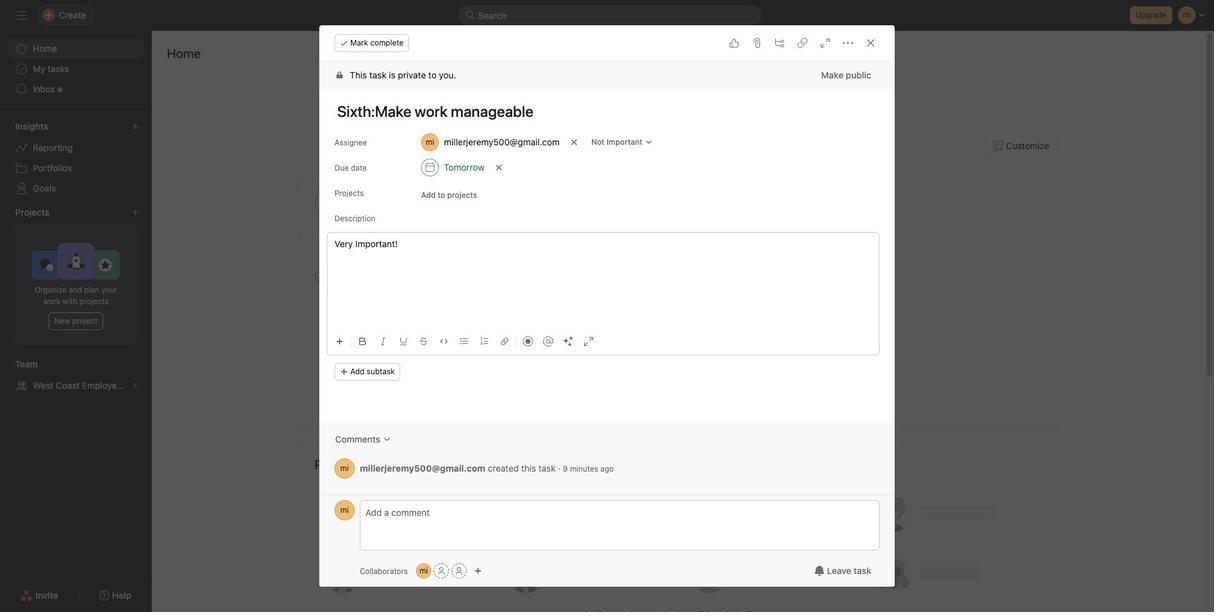 Task type: vqa. For each thing, say whether or not it's contained in the screenshot.
Underline image
yes



Task type: locate. For each thing, give the bounding box(es) containing it.
clear due date image
[[495, 164, 503, 171]]

open user profile image
[[335, 458, 355, 479]]

full screen image right copy task link icon
[[820, 38, 830, 48]]

underline image
[[400, 338, 407, 345]]

sixth:make work manageable dialog
[[319, 25, 895, 587]]

1 vertical spatial full screen image
[[584, 336, 594, 347]]

full screen image
[[820, 38, 830, 48], [584, 336, 594, 347]]

at mention image
[[543, 336, 553, 347]]

comments image
[[383, 436, 391, 443]]

bulleted list image
[[460, 338, 468, 345]]

main content
[[319, 61, 895, 495]]

1 horizontal spatial add or remove collaborators image
[[474, 567, 482, 575]]

list item
[[699, 219, 871, 257]]

ai assist options (upgrade) image
[[563, 336, 574, 347]]

close task pane image
[[866, 38, 876, 48]]

full screen image right the ai assist options (upgrade) icon
[[584, 336, 594, 347]]

add or remove collaborators image
[[416, 563, 431, 579], [474, 567, 482, 575]]

insights element
[[0, 115, 152, 201]]

teams element
[[0, 353, 152, 398]]

numbered list image
[[481, 338, 488, 345]]

record a video image
[[523, 336, 533, 347]]

more actions for this task image
[[843, 38, 853, 48]]

0 horizontal spatial full screen image
[[584, 336, 594, 347]]

add subtask image
[[775, 38, 785, 48]]

toolbar
[[331, 327, 880, 355]]

0 vertical spatial full screen image
[[820, 38, 830, 48]]



Task type: describe. For each thing, give the bounding box(es) containing it.
insert an object image
[[336, 338, 343, 345]]

0 horizontal spatial add or remove collaborators image
[[416, 563, 431, 579]]

italics image
[[379, 338, 387, 345]]

attachments: add a file to this task,  sixth:make work manageable image
[[752, 38, 762, 48]]

global element
[[0, 31, 152, 107]]

Task Name text field
[[326, 97, 880, 126]]

1 horizontal spatial full screen image
[[820, 38, 830, 48]]

copy task link image
[[797, 38, 808, 48]]

hide sidebar image
[[16, 10, 27, 20]]

prominent image
[[465, 10, 476, 20]]

remove assignee image
[[570, 138, 578, 146]]

Mark complete checkbox
[[312, 269, 327, 285]]

0 likes. click to like this task image
[[729, 38, 739, 48]]

strikethrough image
[[420, 338, 427, 345]]

bold image
[[359, 338, 367, 345]]

toolbar inside sixth:make work manageable 'dialog'
[[331, 327, 880, 355]]

open user profile image
[[335, 500, 355, 520]]

add profile photo image
[[315, 188, 345, 219]]

code image
[[440, 338, 448, 345]]

mark complete image
[[312, 269, 327, 285]]

projects element
[[0, 201, 152, 353]]

link image
[[501, 338, 508, 345]]



